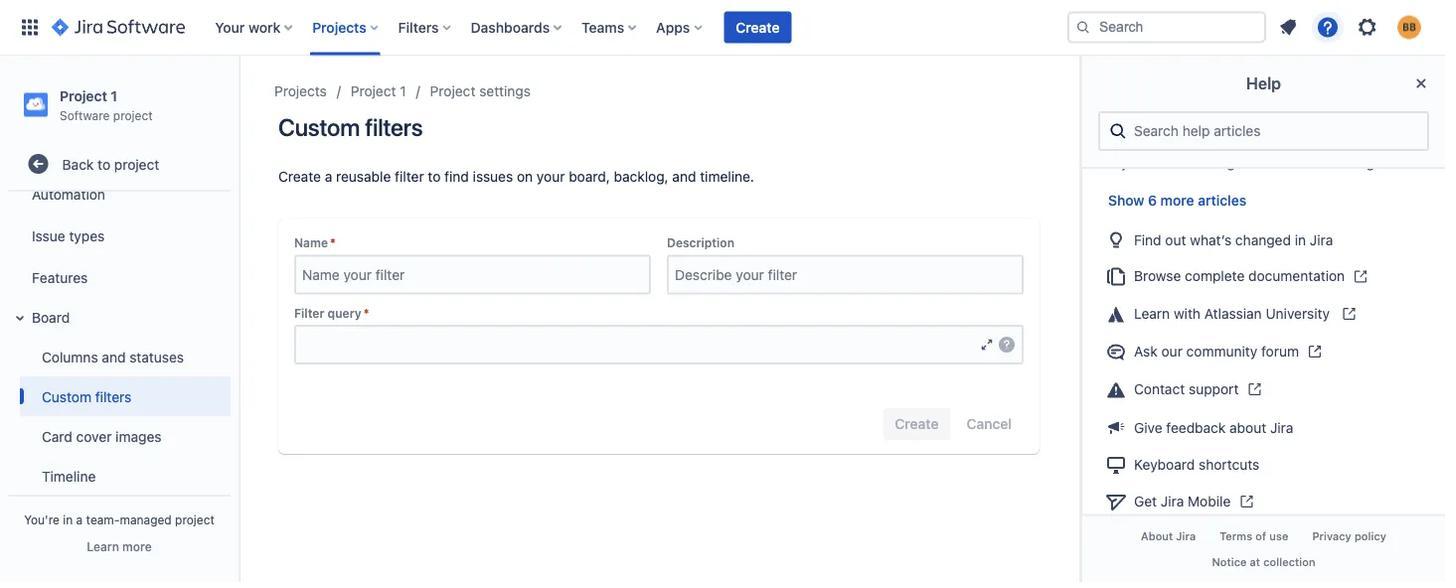 Task type: locate. For each thing, give the bounding box(es) containing it.
0 horizontal spatial in
[[63, 513, 73, 527]]

0 horizontal spatial project
[[60, 88, 107, 104]]

project right software on the left top
[[113, 108, 153, 122]]

custom down columns
[[42, 389, 91, 405]]

0 vertical spatial issues
[[1378, 135, 1418, 151]]

in right you're
[[63, 513, 73, 527]]

project left the settings
[[430, 83, 476, 99]]

0 horizontal spatial team-
[[86, 513, 120, 527]]

managed up "learn more" button
[[120, 513, 172, 527]]

0 horizontal spatial your
[[537, 169, 565, 185]]

0 vertical spatial custom
[[278, 113, 360, 141]]

community
[[1187, 343, 1258, 360]]

what's
[[1191, 231, 1232, 248]]

team- up learn more
[[86, 513, 120, 527]]

create a reusable filter to find issues on your board, backlog, and timeline.
[[278, 169, 755, 185]]

cover
[[76, 428, 112, 445]]

project for project settings
[[430, 83, 476, 99]]

Description field
[[669, 257, 1022, 293]]

project down projects dropdown button
[[351, 83, 396, 99]]

project inside "link"
[[430, 83, 476, 99]]

1 vertical spatial in
[[1295, 231, 1307, 248]]

projects right work
[[312, 19, 367, 35]]

filters down project 1 link
[[365, 113, 423, 141]]

team- down customize
[[1154, 155, 1192, 171]]

project
[[113, 108, 153, 122], [114, 156, 159, 172], [175, 513, 215, 527]]

1 vertical spatial with
[[1174, 306, 1201, 322]]

0 horizontal spatial filters
[[95, 389, 132, 405]]

learn down you're in a team-managed project
[[87, 540, 119, 554]]

filters
[[365, 113, 423, 141], [1232, 135, 1269, 151], [95, 389, 132, 405]]

board,
[[569, 169, 610, 185]]

project down timeline link
[[175, 513, 215, 527]]

your down edit
[[1122, 155, 1150, 171]]

find up "backlog."
[[1349, 135, 1374, 151]]

custom inside group
[[42, 389, 91, 405]]

find inside edit and customize filters with jql to find issues in your team-managed board and backlog.
[[1349, 135, 1374, 151]]

Search help articles field
[[1129, 113, 1420, 149]]

filters up board
[[1232, 135, 1269, 151]]

issues up "backlog."
[[1378, 135, 1418, 151]]

ask our community forum link
[[1099, 333, 1430, 371]]

1 horizontal spatial custom filters
[[278, 113, 423, 141]]

project inside project 1 software project
[[60, 88, 107, 104]]

1 vertical spatial issues
[[473, 169, 513, 185]]

0 vertical spatial in
[[1107, 155, 1118, 171]]

privacy
[[1313, 531, 1352, 544]]

in up documentation
[[1295, 231, 1307, 248]]

1 vertical spatial learn
[[87, 540, 119, 554]]

1 horizontal spatial create
[[736, 19, 780, 35]]

0 horizontal spatial managed
[[120, 513, 172, 527]]

1 vertical spatial a
[[76, 513, 83, 527]]

and
[[1135, 135, 1159, 151], [1297, 155, 1321, 171], [673, 169, 697, 185], [102, 349, 126, 365]]

jql
[[1303, 135, 1329, 151]]

jira right 'about'
[[1271, 420, 1294, 436]]

1 horizontal spatial more
[[1161, 192, 1195, 209]]

1 vertical spatial create
[[278, 169, 321, 185]]

back to project
[[62, 156, 159, 172]]

0 vertical spatial learn
[[1135, 306, 1171, 322]]

with inside edit and customize filters with jql to find issues in your team-managed board and backlog.
[[1273, 135, 1299, 151]]

card cover images link
[[20, 417, 231, 457]]

1 horizontal spatial issues
[[1378, 135, 1418, 151]]

0 vertical spatial create
[[736, 19, 780, 35]]

about jira
[[1141, 531, 1196, 544]]

create right apps popup button
[[736, 19, 780, 35]]

0 horizontal spatial custom filters
[[42, 389, 132, 405]]

terms of use
[[1220, 531, 1289, 544]]

automation
[[32, 186, 105, 202]]

name
[[294, 236, 328, 250]]

more right 6
[[1161, 192, 1195, 209]]

1 vertical spatial projects
[[274, 83, 327, 99]]

1 down filters
[[400, 83, 406, 99]]

get
[[1135, 493, 1158, 510]]

give
[[1135, 420, 1163, 436]]

with up board
[[1273, 135, 1299, 151]]

learn for learn more
[[87, 540, 119, 554]]

more
[[1161, 192, 1195, 209], [122, 540, 152, 554]]

a right you're
[[76, 513, 83, 527]]

0 horizontal spatial 1
[[111, 88, 117, 104]]

projects inside dropdown button
[[312, 19, 367, 35]]

0 vertical spatial project
[[113, 108, 153, 122]]

jira up documentation
[[1310, 231, 1334, 248]]

0 vertical spatial managed
[[1192, 155, 1252, 171]]

to right back
[[98, 156, 110, 172]]

1 horizontal spatial managed
[[1192, 155, 1252, 171]]

edit
[[1107, 135, 1131, 151]]

2 horizontal spatial in
[[1295, 231, 1307, 248]]

in inside edit and customize filters with jql to find issues in your team-managed board and backlog.
[[1107, 155, 1118, 171]]

description
[[667, 236, 735, 250]]

1 up back to project
[[111, 88, 117, 104]]

learn inside button
[[87, 540, 119, 554]]

managed down customize
[[1192, 155, 1252, 171]]

0 horizontal spatial create
[[278, 169, 321, 185]]

project up automation link
[[114, 156, 159, 172]]

* right 'query'
[[364, 306, 369, 320]]

show
[[1109, 192, 1145, 209]]

project for project 1
[[351, 83, 396, 99]]

1 horizontal spatial 1
[[400, 83, 406, 99]]

query
[[328, 306, 362, 320]]

contact support link
[[1099, 371, 1430, 409]]

0 vertical spatial with
[[1273, 135, 1299, 151]]

1 vertical spatial managed
[[120, 513, 172, 527]]

more down you're in a team-managed project
[[122, 540, 152, 554]]

edit and customize filters with jql to find issues in your team-managed board and backlog.
[[1107, 135, 1418, 171]]

board button
[[8, 298, 231, 337]]

notice
[[1213, 556, 1247, 569]]

teams
[[582, 19, 625, 35]]

learn down the 'browse'
[[1135, 306, 1171, 322]]

create inside button
[[736, 19, 780, 35]]

0 vertical spatial *
[[330, 236, 336, 250]]

1 vertical spatial *
[[364, 306, 369, 320]]

0 vertical spatial find
[[1349, 135, 1374, 151]]

learn more
[[87, 540, 152, 554]]

customize
[[1163, 135, 1229, 151]]

with
[[1273, 135, 1299, 151], [1174, 306, 1201, 322]]

primary element
[[12, 0, 1068, 55]]

dashboards button
[[465, 11, 570, 43]]

close image
[[1410, 72, 1434, 95]]

filters inside group
[[95, 389, 132, 405]]

1 horizontal spatial in
[[1107, 155, 1118, 171]]

2 horizontal spatial project
[[430, 83, 476, 99]]

appswitcher icon image
[[18, 15, 42, 39]]

filters down columns and statuses
[[95, 389, 132, 405]]

1 horizontal spatial learn
[[1135, 306, 1171, 322]]

1 horizontal spatial with
[[1273, 135, 1299, 151]]

projects link
[[274, 80, 327, 103]]

1 vertical spatial custom
[[42, 389, 91, 405]]

to right jql
[[1333, 135, 1346, 151]]

1 horizontal spatial your
[[1122, 155, 1150, 171]]

you're
[[24, 513, 60, 527]]

custom filters up cover
[[42, 389, 132, 405]]

create for create a reusable filter to find issues on your board, backlog, and timeline.
[[278, 169, 321, 185]]

jira right about
[[1177, 531, 1196, 544]]

jira
[[1310, 231, 1334, 248], [1271, 420, 1294, 436], [1161, 493, 1185, 510], [1177, 531, 1196, 544]]

1 horizontal spatial find
[[1349, 135, 1374, 151]]

2 horizontal spatial to
[[1333, 135, 1346, 151]]

create button
[[724, 11, 792, 43]]

2 horizontal spatial filters
[[1232, 135, 1269, 151]]

about
[[1141, 531, 1174, 544]]

0 vertical spatial projects
[[312, 19, 367, 35]]

*
[[330, 236, 336, 250], [364, 306, 369, 320]]

articles
[[1198, 192, 1247, 209]]

find
[[1135, 231, 1162, 248]]

1 vertical spatial project
[[114, 156, 159, 172]]

to right filter
[[428, 169, 441, 185]]

group containing automation
[[4, 49, 231, 582]]

learn
[[1135, 306, 1171, 322], [87, 540, 119, 554]]

1 vertical spatial more
[[122, 540, 152, 554]]

filters button
[[392, 11, 459, 43]]

find
[[1349, 135, 1374, 151], [445, 169, 469, 185]]

1 vertical spatial custom filters
[[42, 389, 132, 405]]

0 vertical spatial team-
[[1154, 155, 1192, 171]]

custom filters down project 1 link
[[278, 113, 423, 141]]

project up software on the left top
[[60, 88, 107, 104]]

keyboard shortcuts
[[1135, 457, 1260, 473]]

complete
[[1185, 268, 1245, 284]]

* right name
[[330, 236, 336, 250]]

find right filter
[[445, 169, 469, 185]]

and down board button
[[102, 349, 126, 365]]

work
[[249, 19, 281, 35]]

banner
[[0, 0, 1446, 56]]

projects right sidebar navigation "image"
[[274, 83, 327, 99]]

at
[[1250, 556, 1261, 569]]

1 inside project 1 software project
[[111, 88, 117, 104]]

0 horizontal spatial learn
[[87, 540, 119, 554]]

1 horizontal spatial project
[[351, 83, 396, 99]]

1 vertical spatial team-
[[86, 513, 120, 527]]

issues left 'on'
[[473, 169, 513, 185]]

custom
[[278, 113, 360, 141], [42, 389, 91, 405]]

your
[[1122, 155, 1150, 171], [537, 169, 565, 185]]

0 horizontal spatial custom
[[42, 389, 91, 405]]

group
[[4, 49, 231, 582]]

a left the "reusable"
[[325, 169, 332, 185]]

types
[[69, 228, 105, 244]]

1 horizontal spatial to
[[428, 169, 441, 185]]

Name your filter field
[[296, 257, 649, 293]]

show 6 more articles button
[[1099, 189, 1257, 213]]

find out what's changed in jira
[[1135, 231, 1334, 248]]

with up our
[[1174, 306, 1201, 322]]

banner containing your work
[[0, 0, 1446, 56]]

in down edit
[[1107, 155, 1118, 171]]

jira software image
[[52, 15, 185, 39], [52, 15, 185, 39]]

team-
[[1154, 155, 1192, 171], [86, 513, 120, 527]]

use
[[1270, 531, 1289, 544]]

0 vertical spatial a
[[325, 169, 332, 185]]

create
[[736, 19, 780, 35], [278, 169, 321, 185]]

custom down the 'projects' link
[[278, 113, 360, 141]]

features
[[32, 269, 88, 286]]

1 for project 1 software project
[[111, 88, 117, 104]]

your work button
[[209, 11, 301, 43]]

1 horizontal spatial team-
[[1154, 155, 1192, 171]]

your right 'on'
[[537, 169, 565, 185]]

0 horizontal spatial find
[[445, 169, 469, 185]]

changed
[[1236, 231, 1292, 248]]

in
[[1107, 155, 1118, 171], [1295, 231, 1307, 248], [63, 513, 73, 527]]

create left the "reusable"
[[278, 169, 321, 185]]

give feedback about jira
[[1135, 420, 1294, 436]]

issues inside edit and customize filters with jql to find issues in your team-managed board and backlog.
[[1378, 135, 1418, 151]]

team- inside edit and customize filters with jql to find issues in your team-managed board and backlog.
[[1154, 155, 1192, 171]]

keyboard shortcuts link
[[1099, 446, 1430, 483]]

show 6 more articles
[[1109, 192, 1247, 209]]



Task type: describe. For each thing, give the bounding box(es) containing it.
backlog.
[[1324, 155, 1379, 171]]

project 1 software project
[[60, 88, 153, 122]]

support
[[1189, 381, 1239, 398]]

browse
[[1135, 268, 1182, 284]]

search image
[[1076, 19, 1092, 35]]

learn for learn with atlassian university
[[1135, 306, 1171, 322]]

our
[[1162, 343, 1183, 360]]

1 horizontal spatial a
[[325, 169, 332, 185]]

and right edit
[[1135, 135, 1159, 151]]

Search field
[[1068, 11, 1267, 43]]

editor image
[[979, 337, 995, 353]]

to inside edit and customize filters with jql to find issues in your team-managed board and backlog.
[[1333, 135, 1346, 151]]

mobile
[[1188, 493, 1231, 510]]

jira right get
[[1161, 493, 1185, 510]]

custom filters inside group
[[42, 389, 132, 405]]

shortcuts
[[1199, 457, 1260, 473]]

project inside project 1 software project
[[113, 108, 153, 122]]

your
[[215, 19, 245, 35]]

and inside group
[[102, 349, 126, 365]]

0 vertical spatial more
[[1161, 192, 1195, 209]]

filter query *
[[294, 306, 369, 320]]

contact support
[[1135, 381, 1239, 398]]

name *
[[294, 236, 336, 250]]

find out what's changed in jira link
[[1099, 221, 1430, 258]]

2 vertical spatial in
[[63, 513, 73, 527]]

reusable
[[336, 169, 391, 185]]

help image
[[1317, 15, 1340, 39]]

jira inside button
[[1177, 531, 1196, 544]]

1 for project 1
[[400, 83, 406, 99]]

card
[[42, 428, 72, 445]]

filters inside edit and customize filters with jql to find issues in your team-managed board and backlog.
[[1232, 135, 1269, 151]]

create for create
[[736, 19, 780, 35]]

timeline
[[42, 468, 96, 485]]

filters
[[398, 19, 439, 35]]

features link
[[8, 258, 231, 298]]

your work
[[215, 19, 281, 35]]

edit and customize filters with jql to find issues in your team-managed board and backlog. button
[[1099, 92, 1430, 181]]

JQL query field
[[296, 327, 979, 363]]

notifications image
[[1277, 15, 1301, 39]]

backlog,
[[614, 169, 669, 185]]

card cover images
[[42, 428, 162, 445]]

projects for the 'projects' link
[[274, 83, 327, 99]]

sidebar navigation image
[[217, 80, 261, 119]]

browse complete documentation
[[1135, 268, 1346, 284]]

projects for projects dropdown button
[[312, 19, 367, 35]]

filter
[[294, 306, 325, 320]]

privacy policy link
[[1301, 525, 1399, 550]]

project settings
[[430, 83, 531, 99]]

ask
[[1135, 343, 1158, 360]]

learn with atlassian university
[[1135, 306, 1334, 322]]

privacy policy
[[1313, 531, 1387, 544]]

1 vertical spatial find
[[445, 169, 469, 185]]

browse complete documentation link
[[1099, 258, 1430, 296]]

university
[[1266, 306, 1330, 322]]

filter
[[395, 169, 424, 185]]

timeline.
[[700, 169, 755, 185]]

0 horizontal spatial to
[[98, 156, 110, 172]]

timeline link
[[20, 457, 231, 496]]

automation link
[[8, 174, 231, 214]]

1 horizontal spatial filters
[[365, 113, 423, 141]]

expand image
[[8, 306, 32, 330]]

notice at collection link
[[1201, 550, 1328, 575]]

0 horizontal spatial with
[[1174, 306, 1201, 322]]

on
[[517, 169, 533, 185]]

your profile and settings image
[[1398, 15, 1422, 39]]

apps button
[[650, 11, 710, 43]]

policy
[[1355, 531, 1387, 544]]

projects button
[[306, 11, 386, 43]]

software
[[60, 108, 110, 122]]

2 vertical spatial project
[[175, 513, 215, 527]]

apps
[[656, 19, 690, 35]]

project settings link
[[430, 80, 531, 103]]

project 1
[[351, 83, 406, 99]]

collection
[[1264, 556, 1316, 569]]

0 horizontal spatial a
[[76, 513, 83, 527]]

jira inside 'link'
[[1271, 420, 1294, 436]]

ask our community forum
[[1135, 343, 1300, 360]]

columns and statuses link
[[20, 337, 231, 377]]

atlassian
[[1205, 306, 1263, 322]]

and down jql
[[1297, 155, 1321, 171]]

images
[[116, 428, 162, 445]]

settings image
[[1356, 15, 1380, 39]]

about
[[1230, 420, 1267, 436]]

issue types
[[32, 228, 105, 244]]

learn with atlassian university link
[[1099, 296, 1430, 333]]

settings
[[479, 83, 531, 99]]

back
[[62, 156, 94, 172]]

help
[[1247, 74, 1282, 93]]

back to project link
[[8, 144, 231, 184]]

feedback
[[1167, 420, 1226, 436]]

6
[[1148, 192, 1157, 209]]

issue
[[32, 228, 65, 244]]

get jira mobile link
[[1099, 483, 1430, 521]]

terms of use link
[[1208, 525, 1301, 550]]

0 horizontal spatial *
[[330, 236, 336, 250]]

project 1 link
[[351, 80, 406, 103]]

contact
[[1135, 381, 1186, 398]]

syntax help image
[[999, 337, 1015, 353]]

1 horizontal spatial *
[[364, 306, 369, 320]]

keyboard
[[1135, 457, 1195, 473]]

board
[[1256, 155, 1293, 171]]

1 horizontal spatial custom
[[278, 113, 360, 141]]

give feedback about jira link
[[1099, 409, 1430, 446]]

managed inside edit and customize filters with jql to find issues in your team-managed board and backlog.
[[1192, 155, 1252, 171]]

0 horizontal spatial issues
[[473, 169, 513, 185]]

and left the timeline.
[[673, 169, 697, 185]]

0 vertical spatial custom filters
[[278, 113, 423, 141]]

columns and statuses
[[42, 349, 184, 365]]

your inside edit and customize filters with jql to find issues in your team-managed board and backlog.
[[1122, 155, 1150, 171]]

statuses
[[130, 349, 184, 365]]

forum
[[1262, 343, 1300, 360]]

dashboards
[[471, 19, 550, 35]]

0 horizontal spatial more
[[122, 540, 152, 554]]

learn more button
[[87, 539, 152, 555]]

terms
[[1220, 531, 1253, 544]]

notice at collection
[[1213, 556, 1316, 569]]



Task type: vqa. For each thing, say whether or not it's contained in the screenshot.
the topmost Home
no



